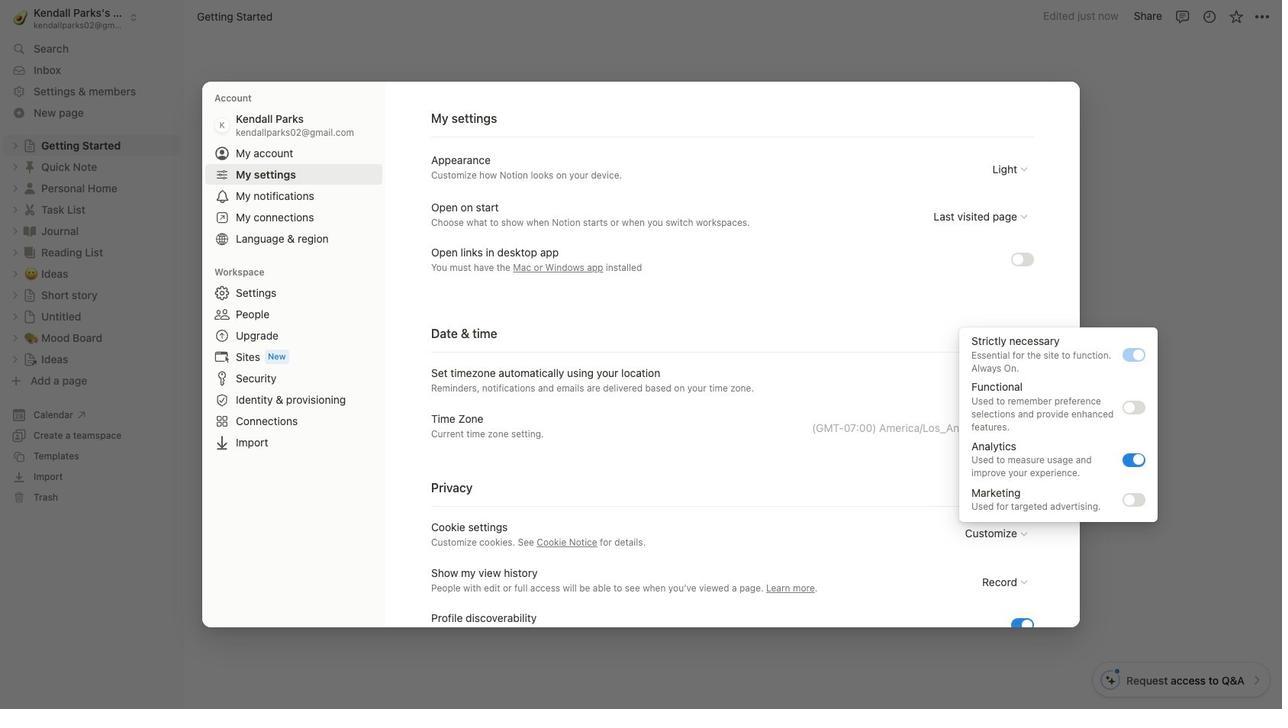 Task type: vqa. For each thing, say whether or not it's contained in the screenshot.
🥑 icon
yes



Task type: describe. For each thing, give the bounding box(es) containing it.
comments image
[[1175, 9, 1191, 24]]

👉 image
[[464, 480, 480, 499]]

updates image
[[1202, 9, 1217, 24]]



Task type: locate. For each thing, give the bounding box(es) containing it.
👋 image
[[464, 168, 480, 188]]

favorite image
[[1229, 9, 1244, 24]]

🥑 image
[[13, 8, 28, 27]]



